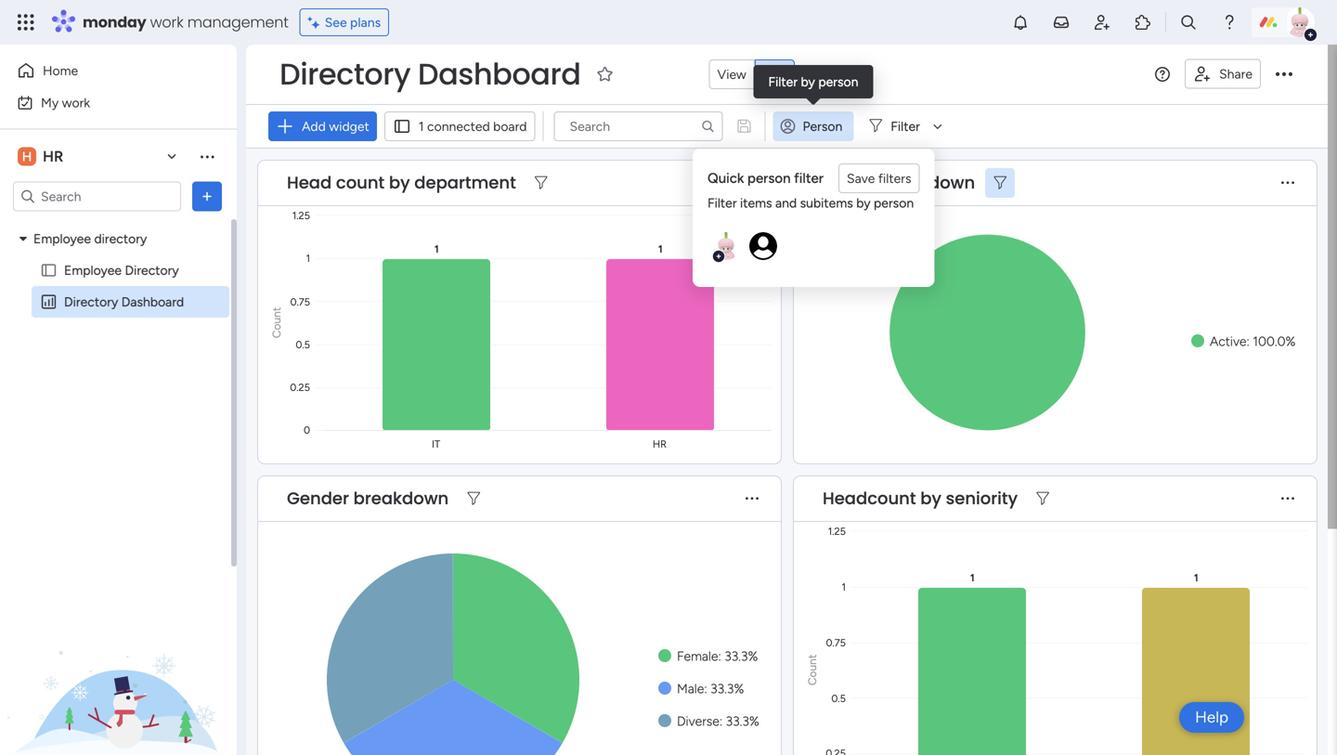 Task type: describe. For each thing, give the bounding box(es) containing it.
: for active
[[1247, 334, 1250, 349]]

more dots image for head count by department
[[746, 176, 759, 190]]

options image
[[198, 187, 216, 206]]

work for my
[[62, 95, 90, 111]]

items
[[740, 195, 773, 211]]

home
[[43, 63, 78, 79]]

0 horizontal spatial person
[[748, 170, 791, 187]]

apps image
[[1134, 13, 1153, 32]]

my work button
[[11, 88, 200, 118]]

search image
[[701, 119, 716, 134]]

more dots image for headcount by seniority
[[1282, 492, 1295, 506]]

1 connected board
[[419, 118, 527, 134]]

1 horizontal spatial v2 funnel image
[[535, 176, 548, 190]]

hr
[[43, 148, 63, 165]]

workspace selection element
[[18, 145, 66, 168]]

diverse : 33.3%
[[677, 714, 760, 729]]

caret down image
[[20, 232, 27, 245]]

filter by person
[[769, 74, 859, 90]]

widget
[[329, 118, 370, 134]]

person
[[803, 118, 843, 134]]

and
[[776, 195, 797, 211]]

ruby anderson image
[[1286, 7, 1316, 37]]

Search in workspace field
[[39, 186, 155, 207]]

status
[[823, 171, 877, 195]]

save filters
[[847, 170, 912, 186]]

female
[[677, 649, 719, 664]]

more options image
[[1277, 66, 1293, 83]]

headcount
[[823, 487, 917, 511]]

: for diverse
[[720, 714, 723, 729]]

directory
[[94, 231, 147, 247]]

1 connected board button
[[384, 111, 536, 141]]

management
[[187, 12, 289, 33]]

head
[[287, 171, 332, 195]]

breakdown
[[354, 487, 449, 511]]

33.3% for male : 33.3%
[[711, 681, 744, 697]]

v2 funnel image for headcount by seniority
[[1037, 492, 1050, 506]]

filter for filter items and subitems by person
[[708, 195, 737, 211]]

help image
[[1221, 13, 1239, 32]]

male : 33.3%
[[677, 681, 744, 697]]

by left seniority
[[921, 487, 942, 511]]

list box containing employee directory
[[0, 219, 237, 569]]

lottie animation element
[[0, 568, 237, 755]]

see
[[325, 14, 347, 30]]

department
[[415, 171, 516, 195]]

workspace options image
[[198, 147, 216, 166]]

select product image
[[17, 13, 35, 32]]

by up person popup button
[[801, 74, 816, 90]]

filter
[[795, 170, 824, 187]]

public dashboard image
[[40, 293, 58, 311]]

count
[[336, 171, 385, 195]]

33.3% for diverse : 33.3%
[[726, 714, 760, 729]]

filters
[[879, 170, 912, 186]]

: for male
[[705, 681, 708, 697]]

workspace image
[[18, 146, 36, 167]]

gender breakdown
[[287, 487, 449, 511]]

2 vertical spatial directory
[[64, 294, 118, 310]]

notifications image
[[1012, 13, 1030, 32]]

100.0%
[[1254, 334, 1296, 349]]

quick
[[708, 170, 745, 187]]

v2 funnel image
[[995, 176, 1007, 190]]



Task type: locate. For each thing, give the bounding box(es) containing it.
save
[[847, 170, 876, 186]]

my work
[[41, 95, 90, 111]]

1 horizontal spatial directory
[[125, 262, 179, 278]]

33.3% right the female
[[725, 649, 758, 664]]

2 vertical spatial filter
[[708, 195, 737, 211]]

help button
[[1180, 702, 1245, 733]]

filter inside popup button
[[891, 118, 921, 134]]

arrow down image
[[927, 115, 949, 138]]

filter down "quick"
[[708, 195, 737, 211]]

work
[[150, 12, 184, 33], [62, 95, 90, 111]]

0 horizontal spatial more dots image
[[746, 492, 759, 506]]

33.3%
[[725, 649, 758, 664], [711, 681, 744, 697], [726, 714, 760, 729]]

0 vertical spatial filter
[[769, 74, 798, 90]]

directory dashboard inside directory dashboard banner
[[280, 53, 581, 95]]

diverse
[[677, 714, 720, 729]]

directory down 'directory'
[[125, 262, 179, 278]]

dashboard
[[418, 53, 581, 95], [121, 294, 184, 310]]

directory down see plans button
[[280, 53, 411, 95]]

1 horizontal spatial dashboard
[[418, 53, 581, 95]]

work inside button
[[62, 95, 90, 111]]

1 horizontal spatial directory dashboard
[[280, 53, 581, 95]]

plans
[[350, 14, 381, 30]]

male
[[677, 681, 705, 697]]

2 vertical spatial 33.3%
[[726, 714, 760, 729]]

seniority
[[946, 487, 1018, 511]]

: up male : 33.3%
[[719, 649, 722, 664]]

0 horizontal spatial work
[[62, 95, 90, 111]]

filter right view button
[[769, 74, 798, 90]]

breakdown
[[881, 171, 976, 195]]

0 horizontal spatial dashboard
[[121, 294, 184, 310]]

share
[[1220, 66, 1253, 82]]

dashboard inside banner
[[418, 53, 581, 95]]

gender
[[287, 487, 349, 511]]

by down the status at right top
[[857, 195, 871, 211]]

option
[[0, 222, 237, 226]]

33.3% for female : 33.3%
[[725, 649, 758, 664]]

1 vertical spatial employee
[[64, 262, 122, 278]]

v2 funnel image right breakdown
[[468, 492, 480, 506]]

add
[[302, 118, 326, 134]]

1 horizontal spatial person
[[819, 74, 859, 90]]

employee directory
[[64, 262, 179, 278]]

Directory Dashboard field
[[275, 53, 586, 95]]

add to favorites image
[[596, 65, 615, 83]]

monday
[[83, 12, 146, 33]]

employee for employee directory
[[33, 231, 91, 247]]

active : 100.0%
[[1211, 334, 1296, 349]]

save filters button
[[839, 164, 920, 193]]

0 horizontal spatial v2 funnel image
[[468, 492, 480, 506]]

: down male : 33.3%
[[720, 714, 723, 729]]

filter for filter
[[891, 118, 921, 134]]

v2 funnel image
[[535, 176, 548, 190], [468, 492, 480, 506], [1037, 492, 1050, 506]]

work right my
[[62, 95, 90, 111]]

work right the monday at left
[[150, 12, 184, 33]]

person up items
[[748, 170, 791, 187]]

1 vertical spatial directory dashboard
[[64, 294, 184, 310]]

filter button
[[862, 111, 949, 141]]

:
[[1247, 334, 1250, 349], [719, 649, 722, 664], [705, 681, 708, 697], [720, 714, 723, 729]]

head count by department
[[287, 171, 516, 195]]

1 more dots image from the left
[[746, 176, 759, 190]]

list box
[[0, 219, 237, 569]]

2 more dots image from the left
[[1282, 176, 1295, 190]]

add widget
[[302, 118, 370, 134]]

2 horizontal spatial directory
[[280, 53, 411, 95]]

v2 funnel image for gender breakdown
[[468, 492, 480, 506]]

see plans
[[325, 14, 381, 30]]

quick person filter
[[708, 170, 824, 187]]

board
[[493, 118, 527, 134]]

: for female
[[719, 649, 722, 664]]

filter
[[769, 74, 798, 90], [891, 118, 921, 134], [708, 195, 737, 211]]

employee down employee directory
[[64, 262, 122, 278]]

inbox image
[[1053, 13, 1071, 32]]

1 vertical spatial 33.3%
[[711, 681, 744, 697]]

2 horizontal spatial v2 funnel image
[[1037, 492, 1050, 506]]

more dots image for status breakdown
[[1282, 176, 1295, 190]]

None search field
[[554, 111, 723, 141]]

dashboard down employee directory
[[121, 294, 184, 310]]

1 more dots image from the left
[[746, 492, 759, 506]]

add widget button
[[269, 111, 377, 141]]

1 horizontal spatial more dots image
[[1282, 492, 1295, 506]]

status breakdown
[[823, 171, 976, 195]]

0 vertical spatial directory dashboard
[[280, 53, 581, 95]]

2 horizontal spatial filter
[[891, 118, 921, 134]]

invite members image
[[1094, 13, 1112, 32]]

see plans button
[[300, 8, 389, 36]]

1 vertical spatial dashboard
[[121, 294, 184, 310]]

0 horizontal spatial directory dashboard
[[64, 294, 184, 310]]

0 vertical spatial dashboard
[[418, 53, 581, 95]]

subitems
[[801, 195, 854, 211]]

0 vertical spatial work
[[150, 12, 184, 33]]

work for monday
[[150, 12, 184, 33]]

directory inside banner
[[280, 53, 411, 95]]

person down 'status breakdown'
[[874, 195, 914, 211]]

0 vertical spatial directory
[[280, 53, 411, 95]]

0 horizontal spatial filter
[[708, 195, 737, 211]]

1
[[419, 118, 424, 134]]

1 horizontal spatial filter
[[769, 74, 798, 90]]

0 vertical spatial person
[[819, 74, 859, 90]]

h
[[22, 149, 32, 164]]

share button
[[1186, 59, 1262, 89]]

: left 100.0%
[[1247, 334, 1250, 349]]

0 horizontal spatial more dots image
[[746, 176, 759, 190]]

menu image
[[1156, 67, 1171, 82]]

directory dashboard banner
[[246, 45, 1329, 149]]

home button
[[11, 56, 200, 85]]

employee for employee directory
[[64, 262, 122, 278]]

dashboard up board
[[418, 53, 581, 95]]

1 vertical spatial filter
[[891, 118, 921, 134]]

0 vertical spatial employee
[[33, 231, 91, 247]]

directory dashboard up the 1
[[280, 53, 581, 95]]

lottie animation image
[[0, 568, 237, 755]]

female : 33.3%
[[677, 649, 758, 664]]

v2 funnel image right department
[[535, 176, 548, 190]]

Filter dashboard by text search field
[[554, 111, 723, 141]]

1 vertical spatial directory
[[125, 262, 179, 278]]

person up person at the right top of the page
[[819, 74, 859, 90]]

employee
[[33, 231, 91, 247], [64, 262, 122, 278]]

connected
[[427, 118, 490, 134]]

none search field inside directory dashboard banner
[[554, 111, 723, 141]]

more dots image for gender breakdown
[[746, 492, 759, 506]]

person
[[819, 74, 859, 90], [748, 170, 791, 187], [874, 195, 914, 211]]

headcount by seniority
[[823, 487, 1018, 511]]

by right count
[[389, 171, 410, 195]]

33.3% up diverse : 33.3% at the right
[[711, 681, 744, 697]]

more dots image
[[746, 492, 759, 506], [1282, 492, 1295, 506]]

directory dashboard
[[280, 53, 581, 95], [64, 294, 184, 310]]

person button
[[773, 111, 854, 141]]

filter for filter by person
[[769, 74, 798, 90]]

1 horizontal spatial more dots image
[[1282, 176, 1295, 190]]

directory dashboard down employee directory
[[64, 294, 184, 310]]

filter items and subitems by person
[[708, 195, 914, 211]]

my
[[41, 95, 59, 111]]

monday work management
[[83, 12, 289, 33]]

help
[[1196, 708, 1229, 727]]

directory right public dashboard "image"
[[64, 294, 118, 310]]

filter left arrow down icon
[[891, 118, 921, 134]]

: up diverse
[[705, 681, 708, 697]]

search everything image
[[1180, 13, 1199, 32]]

1 vertical spatial work
[[62, 95, 90, 111]]

view button
[[709, 59, 755, 89]]

employee up public board icon
[[33, 231, 91, 247]]

2 more dots image from the left
[[1282, 492, 1295, 506]]

1 vertical spatial person
[[748, 170, 791, 187]]

active
[[1211, 334, 1247, 349]]

2 horizontal spatial person
[[874, 195, 914, 211]]

2 vertical spatial person
[[874, 195, 914, 211]]

1 horizontal spatial work
[[150, 12, 184, 33]]

0 horizontal spatial directory
[[64, 294, 118, 310]]

0 vertical spatial 33.3%
[[725, 649, 758, 664]]

more dots image
[[746, 176, 759, 190], [1282, 176, 1295, 190]]

v2 funnel image right seniority
[[1037, 492, 1050, 506]]

by
[[801, 74, 816, 90], [389, 171, 410, 195], [857, 195, 871, 211], [921, 487, 942, 511]]

public board image
[[40, 262, 58, 279]]

view
[[718, 66, 747, 82]]

33.3% right diverse
[[726, 714, 760, 729]]

employee directory
[[33, 231, 147, 247]]

directory
[[280, 53, 411, 95], [125, 262, 179, 278], [64, 294, 118, 310]]



Task type: vqa. For each thing, say whether or not it's contained in the screenshot.
is
no



